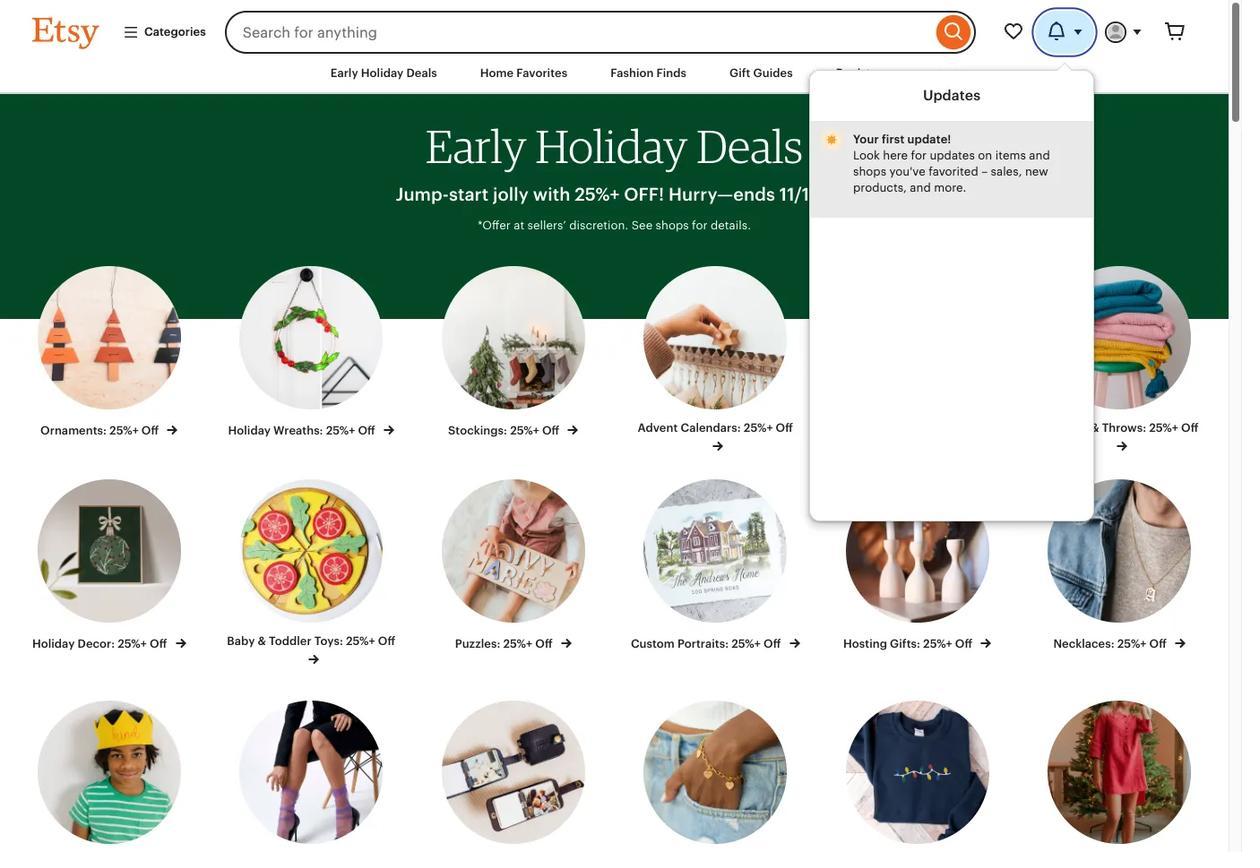 Task type: describe. For each thing, give the bounding box(es) containing it.
off right wreaths:
[[358, 424, 375, 438]]

early holiday deals inside main content
[[426, 118, 803, 174]]

off!
[[624, 185, 665, 205]]

advent calendars: 25%+ off
[[638, 421, 793, 435]]

puzzles: 25%+ off link
[[429, 480, 598, 653]]

updates
[[930, 149, 975, 162]]

jump-start jolly with 25%+ off! hurry—ends 11/19.*
[[396, 185, 833, 205]]

0 horizontal spatial and
[[910, 181, 931, 195]]

gift guides
[[730, 66, 793, 80]]

holiday decor: 25%+ off
[[32, 638, 170, 651]]

gift
[[730, 66, 751, 80]]

hosting gifts: 25%+ off link
[[833, 480, 1003, 653]]

stockings:
[[448, 424, 507, 438]]

see
[[632, 219, 653, 232]]

holiday decor: 25%+ off link
[[24, 480, 194, 653]]

25%+ right portraits:
[[732, 638, 761, 651]]

off right ornaments:
[[142, 424, 159, 438]]

first
[[882, 133, 905, 146]]

25%+ right calendars:
[[744, 421, 773, 435]]

holiday inside "holiday wreaths: 25%+ off" link
[[228, 424, 271, 438]]

for inside your first update! look here for updates on items and shops you've favorited – sales, new products, and more.
[[911, 149, 927, 162]]

with
[[533, 185, 570, 205]]

deals inside early holiday deals link
[[406, 66, 437, 80]]

advent
[[638, 421, 678, 435]]

*offer
[[478, 219, 511, 232]]

–
[[982, 165, 988, 178]]

details.
[[711, 219, 751, 232]]

off right toys:
[[378, 635, 395, 648]]

look
[[853, 149, 880, 162]]

0 vertical spatial early holiday deals
[[331, 66, 437, 80]]

puzzles:
[[455, 638, 501, 651]]

off right gifts:
[[955, 638, 973, 651]]

ornaments: 25%+ off
[[40, 424, 162, 438]]

guides
[[754, 66, 793, 80]]

& for baby
[[258, 635, 266, 648]]

25%+ right toys:
[[346, 635, 375, 648]]

gifts:
[[890, 638, 921, 651]]

11/19.*
[[780, 185, 833, 205]]

*offer at sellers' discretion. see shops for details.
[[478, 219, 751, 232]]

puzzles: 25%+ off
[[455, 638, 556, 651]]

holiday inside holiday decor: 25%+ off link
[[32, 638, 75, 651]]

here
[[883, 149, 908, 162]]

1 horizontal spatial and
[[1029, 149, 1050, 162]]

25%+ right ornaments:
[[109, 424, 139, 438]]

fashion finds
[[611, 66, 687, 80]]

early holiday deals main content
[[0, 94, 1229, 853]]

sellers'
[[528, 219, 566, 232]]

categories
[[144, 25, 206, 38]]

custom portraits: 25%+ off link
[[631, 480, 801, 653]]

blankets & throws: 25%+ off link
[[1035, 266, 1205, 456]]

discretion.
[[569, 219, 629, 232]]

25%+ up "discretion."
[[575, 185, 620, 205]]

start
[[449, 185, 489, 205]]

off right "puzzles:"
[[535, 638, 553, 651]]

baby
[[227, 635, 255, 648]]

necklaces:
[[1054, 638, 1115, 651]]

shops inside early holiday deals main content
[[656, 219, 689, 232]]

25%+ right necklaces:
[[1118, 638, 1147, 651]]

updates
[[923, 87, 981, 104]]

finds
[[657, 66, 687, 80]]

none search field inside "updates" banner
[[225, 11, 976, 54]]

shops inside your first update! look here for updates on items and shops you've favorited – sales, new products, and more.
[[853, 165, 887, 178]]

& for blankets
[[1091, 421, 1099, 435]]

early holiday deals link
[[317, 57, 451, 90]]

wreaths:
[[274, 424, 323, 438]]

more.
[[934, 181, 967, 195]]

sales,
[[991, 165, 1022, 178]]

off right decor:
[[150, 638, 167, 651]]

baby & toddler toys: 25%+ off link
[[226, 480, 396, 669]]



Task type: locate. For each thing, give the bounding box(es) containing it.
& inside 'link'
[[258, 635, 266, 648]]

and
[[1029, 149, 1050, 162], [910, 181, 931, 195]]

stockings: 25%+ off link
[[429, 266, 598, 439]]

0 vertical spatial and
[[1029, 149, 1050, 162]]

you've
[[890, 165, 926, 178]]

for
[[911, 149, 927, 162], [692, 219, 708, 232]]

ornaments: 25%+ off link
[[24, 266, 194, 439]]

0 vertical spatial shops
[[853, 165, 887, 178]]

0 vertical spatial deals
[[406, 66, 437, 80]]

for inside early holiday deals main content
[[692, 219, 708, 232]]

on
[[978, 149, 993, 162]]

25%+ right decor:
[[118, 638, 147, 651]]

gift guides link
[[716, 57, 806, 90]]

& right baby
[[258, 635, 266, 648]]

off right the throws:
[[1182, 421, 1199, 435]]

ornaments:
[[40, 424, 107, 438]]

new
[[1025, 165, 1049, 178]]

early inside main content
[[426, 118, 527, 174]]

deals
[[406, 66, 437, 80], [697, 118, 803, 174]]

deals inside early holiday deals main content
[[697, 118, 803, 174]]

fashion finds link
[[597, 57, 700, 90]]

calendars:
[[681, 421, 741, 435]]

1 vertical spatial early holiday deals
[[426, 118, 803, 174]]

early holiday deals
[[331, 66, 437, 80], [426, 118, 803, 174]]

products,
[[853, 181, 907, 195]]

25%+ right wreaths:
[[326, 424, 355, 438]]

your
[[853, 133, 879, 146]]

off right necklaces:
[[1150, 638, 1167, 651]]

1 vertical spatial &
[[258, 635, 266, 648]]

jolly
[[493, 185, 529, 205]]

1 vertical spatial and
[[910, 181, 931, 195]]

25%+ right gifts:
[[923, 638, 953, 651]]

1 vertical spatial for
[[692, 219, 708, 232]]

categories button
[[109, 16, 219, 48]]

menu bar containing early holiday deals
[[0, 54, 1229, 94]]

shops right see
[[656, 219, 689, 232]]

and down 'you've'
[[910, 181, 931, 195]]

off right stockings:
[[542, 424, 560, 438]]

& left the throws:
[[1091, 421, 1099, 435]]

custom
[[631, 638, 675, 651]]

items
[[996, 149, 1026, 162]]

necklaces: 25%+ off link
[[1035, 480, 1205, 653]]

1 vertical spatial shops
[[656, 219, 689, 232]]

1 horizontal spatial shops
[[853, 165, 887, 178]]

stockings: 25%+ off
[[448, 424, 562, 438]]

off right portraits:
[[764, 638, 781, 651]]

toys:
[[314, 635, 343, 648]]

25%+ right stockings:
[[510, 424, 539, 438]]

home favorites link
[[467, 57, 581, 90]]

for down the update!
[[911, 149, 927, 162]]

1 horizontal spatial deals
[[697, 118, 803, 174]]

home
[[480, 66, 514, 80]]

fashion
[[611, 66, 654, 80]]

25%+
[[575, 185, 620, 205], [744, 421, 773, 435], [1149, 421, 1179, 435], [109, 424, 139, 438], [326, 424, 355, 438], [510, 424, 539, 438], [346, 635, 375, 648], [118, 638, 147, 651], [503, 638, 533, 651], [732, 638, 761, 651], [923, 638, 953, 651], [1118, 638, 1147, 651]]

shops
[[853, 165, 887, 178], [656, 219, 689, 232]]

Search for anything text field
[[225, 11, 932, 54]]

custom portraits: 25%+ off
[[631, 638, 784, 651]]

advent calendars: 25%+ off link
[[631, 266, 801, 456]]

1 vertical spatial deals
[[697, 118, 803, 174]]

1 vertical spatial early
[[426, 118, 527, 174]]

0 horizontal spatial &
[[258, 635, 266, 648]]

hosting
[[844, 638, 887, 651]]

holiday
[[361, 66, 404, 80], [536, 118, 688, 174], [228, 424, 271, 438], [32, 638, 75, 651]]

0 horizontal spatial for
[[692, 219, 708, 232]]

blankets
[[1041, 421, 1088, 435]]

favorites
[[517, 66, 568, 80]]

25%+ right the throws:
[[1149, 421, 1179, 435]]

for left details.
[[692, 219, 708, 232]]

toddler
[[269, 635, 312, 648]]

off
[[776, 421, 793, 435], [1182, 421, 1199, 435], [142, 424, 159, 438], [358, 424, 375, 438], [542, 424, 560, 438], [378, 635, 395, 648], [150, 638, 167, 651], [535, 638, 553, 651], [764, 638, 781, 651], [955, 638, 973, 651], [1150, 638, 1167, 651]]

jump-
[[396, 185, 449, 205]]

hurry—ends
[[669, 185, 775, 205]]

early
[[331, 66, 358, 80], [426, 118, 527, 174]]

0 horizontal spatial shops
[[656, 219, 689, 232]]

0 vertical spatial for
[[911, 149, 927, 162]]

blankets & throws: 25%+ off
[[1041, 421, 1199, 435]]

shops down look
[[853, 165, 887, 178]]

decor:
[[78, 638, 115, 651]]

1 horizontal spatial &
[[1091, 421, 1099, 435]]

portraits:
[[678, 638, 729, 651]]

holiday wreaths: 25%+ off
[[228, 424, 378, 438]]

baby & toddler toys: 25%+ off
[[227, 635, 395, 648]]

None search field
[[225, 11, 976, 54]]

off right calendars:
[[776, 421, 793, 435]]

0 horizontal spatial deals
[[406, 66, 437, 80]]

throws:
[[1102, 421, 1147, 435]]

25%+ right "puzzles:"
[[503, 638, 533, 651]]

holiday wreaths: 25%+ off link
[[226, 266, 396, 439]]

1 horizontal spatial early
[[426, 118, 527, 174]]

at
[[514, 219, 525, 232]]

your first update! look here for updates on items and shops you've favorited – sales, new products, and more.
[[853, 133, 1050, 195]]

0 vertical spatial early
[[331, 66, 358, 80]]

hosting gifts: 25%+ off
[[844, 638, 976, 651]]

1 horizontal spatial for
[[911, 149, 927, 162]]

update!
[[908, 133, 952, 146]]

0 horizontal spatial early
[[331, 66, 358, 80]]

and up new
[[1029, 149, 1050, 162]]

home favorites
[[480, 66, 568, 80]]

deals left home on the left top
[[406, 66, 437, 80]]

deals up hurry—ends
[[697, 118, 803, 174]]

favorited
[[929, 165, 979, 178]]

holiday inside early holiday deals link
[[361, 66, 404, 80]]

updates banner
[[0, 0, 1229, 522]]

&
[[1091, 421, 1099, 435], [258, 635, 266, 648]]

necklaces: 25%+ off
[[1054, 638, 1170, 651]]

menu bar
[[0, 54, 1229, 94]]

0 vertical spatial &
[[1091, 421, 1099, 435]]



Task type: vqa. For each thing, say whether or not it's contained in the screenshot.
comparing at the bottom of page
no



